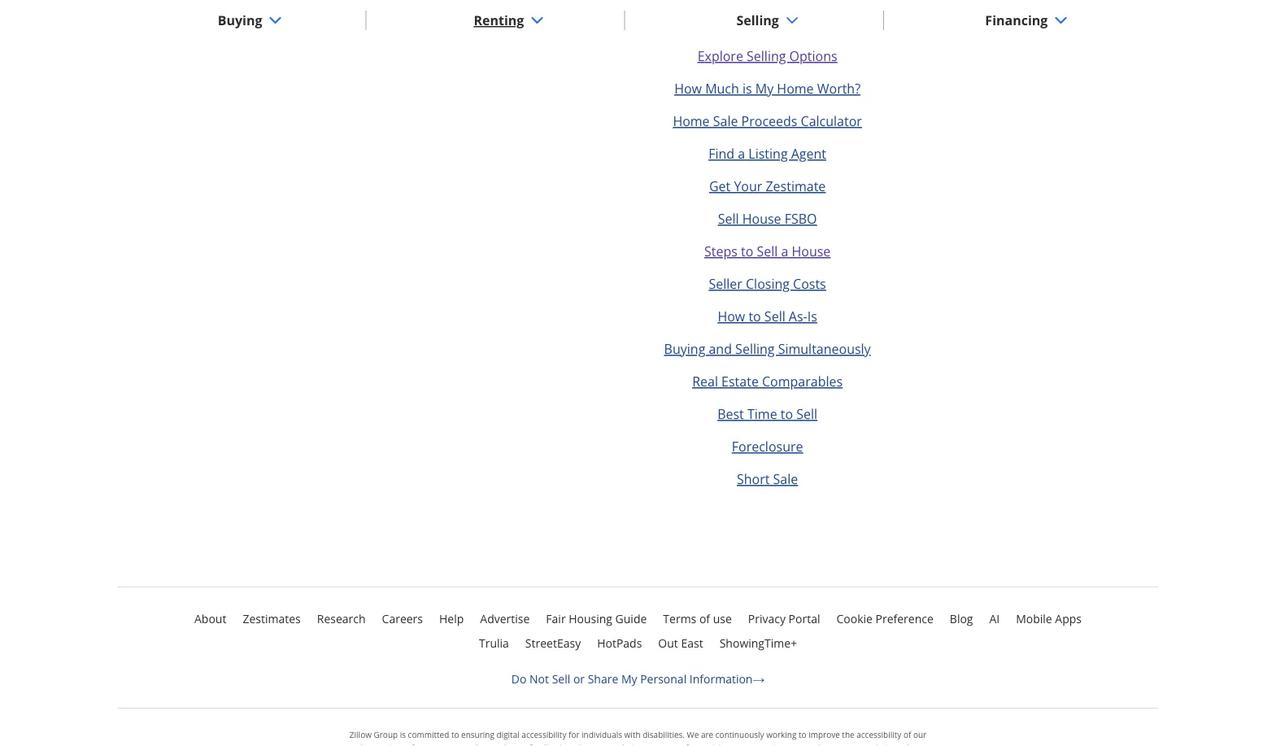 Task type: describe. For each thing, give the bounding box(es) containing it.
1 accessibility from the left
[[522, 729, 567, 740]]

to down continuously
[[726, 742, 734, 746]]

privacy portal
[[749, 611, 821, 627]]

sale for home
[[714, 112, 739, 130]]

how for how much is my home worth?
[[675, 80, 702, 97]]

buying for buying
[[218, 11, 262, 29]]

→
[[753, 671, 765, 686]]

worth?
[[818, 80, 861, 97]]

we
[[687, 729, 699, 740]]

privacy
[[749, 611, 786, 627]]

real estate comparables link
[[693, 373, 843, 390]]

comparables
[[763, 373, 843, 390]]

cookie
[[837, 611, 873, 627]]

sell up steps
[[718, 210, 739, 227]]

not
[[530, 671, 549, 686]]

real estate comparables
[[693, 373, 843, 390]]

steps to sell a house
[[705, 242, 831, 260]]

buying button
[[205, 1, 295, 40]]

1 vertical spatial house
[[792, 242, 831, 260]]

zestimates
[[243, 611, 301, 627]]

buying for buying and selling simultaneously
[[665, 340, 706, 358]]

costs
[[794, 275, 827, 292]]

accommodation,
[[837, 742, 901, 746]]

best
[[718, 405, 745, 423]]

share
[[588, 671, 619, 686]]

0 horizontal spatial home
[[673, 112, 710, 130]]

help link
[[439, 609, 464, 629]]

how for how to sell as-is
[[718, 307, 746, 325]]

privacy portal link
[[749, 609, 821, 629]]

individuals
[[582, 729, 623, 740]]

0 horizontal spatial my
[[622, 671, 638, 686]]

ai
[[990, 611, 1000, 627]]

we
[[481, 742, 492, 746]]

advertise
[[480, 611, 530, 627]]

home sale proceeds calculator
[[673, 112, 863, 130]]

to up everyone,
[[452, 729, 459, 740]]

showingtime+ link
[[720, 633, 798, 653]]

get your zestimate link
[[710, 177, 826, 195]]

requests.
[[646, 742, 682, 746]]

digital
[[497, 729, 520, 740]]

research
[[317, 611, 366, 627]]

to right steps
[[741, 242, 754, 260]]

real
[[693, 373, 719, 390]]

seller
[[709, 275, 743, 292]]

apps
[[1056, 611, 1082, 627]]

agent
[[792, 145, 827, 162]]

proceeds
[[742, 112, 798, 130]]

sell house fsbo link
[[718, 210, 818, 227]]

fair housing guide link
[[546, 609, 647, 629]]

our
[[914, 729, 927, 740]]

advertise link
[[480, 609, 530, 629]]

best time to sell link
[[718, 405, 818, 423]]

0 horizontal spatial or
[[574, 671, 585, 686]]

east
[[682, 635, 704, 651]]

zestimate
[[766, 177, 826, 195]]

steps to sell a house link
[[705, 242, 831, 260]]

trulia link
[[479, 633, 509, 653]]

cookie preference link
[[837, 609, 934, 629]]

of inside the zillow group is committed to ensuring digital accessibility for individuals with disabilities. we are continuously working to improve the accessibility of our web experience for everyone, and we welcome feedback and accommodation requests. if you wish to report an issue or seek an accommodation, please
[[904, 729, 912, 740]]

guide
[[616, 611, 647, 627]]

with
[[625, 729, 641, 740]]

personal
[[641, 671, 687, 686]]

selling inside button
[[737, 11, 780, 29]]

calculator
[[801, 112, 863, 130]]

portal
[[789, 611, 821, 627]]

2 an from the left
[[825, 742, 835, 746]]

of inside the terms of use link
[[700, 611, 711, 627]]

explore selling options
[[698, 47, 838, 65]]

do not sell or share my personal information →
[[512, 671, 765, 686]]

sell down the comparables
[[797, 405, 818, 423]]

out east
[[659, 635, 704, 651]]

sell for do not sell or share my personal information →
[[552, 671, 571, 686]]

1 vertical spatial for
[[412, 742, 423, 746]]

listing
[[749, 145, 788, 162]]

working
[[767, 729, 797, 740]]

to up buying and selling simultaneously
[[749, 307, 762, 325]]

options
[[790, 47, 838, 65]]

continuously
[[716, 729, 765, 740]]

the
[[843, 729, 855, 740]]

do
[[512, 671, 527, 686]]

please
[[903, 742, 927, 746]]

use
[[713, 611, 732, 627]]

sell for how to sell as-is
[[765, 307, 786, 325]]

sell house fsbo
[[718, 210, 818, 227]]

seller closing costs link
[[709, 275, 827, 292]]

short sale link
[[737, 470, 799, 488]]

issue
[[774, 742, 793, 746]]

your
[[734, 177, 763, 195]]

terms of use link
[[664, 609, 732, 629]]

to right time in the bottom of the page
[[781, 405, 794, 423]]

feedback
[[530, 742, 564, 746]]

ensuring
[[462, 729, 495, 740]]



Task type: vqa. For each thing, say whether or not it's contained in the screenshot.
skew
no



Task type: locate. For each thing, give the bounding box(es) containing it.
get
[[710, 177, 731, 195]]

0 vertical spatial home
[[778, 80, 814, 97]]

sale for short
[[774, 470, 799, 488]]

is for much
[[743, 80, 753, 97]]

explore selling options link
[[698, 47, 838, 65]]

selling up how much is my home worth?
[[747, 47, 787, 65]]

sell right not
[[552, 671, 571, 686]]

selling up real estate comparables link
[[736, 340, 775, 358]]

1 vertical spatial of
[[904, 729, 912, 740]]

house
[[743, 210, 782, 227], [792, 242, 831, 260]]

1 vertical spatial or
[[795, 742, 804, 746]]

ai link
[[990, 609, 1000, 629]]

0 horizontal spatial an
[[762, 742, 772, 746]]

home up find
[[673, 112, 710, 130]]

or left share
[[574, 671, 585, 686]]

sale down much
[[714, 112, 739, 130]]

1 vertical spatial selling
[[747, 47, 787, 65]]

1 vertical spatial sale
[[774, 470, 799, 488]]

sale right short
[[774, 470, 799, 488]]

buying and selling simultaneously link
[[665, 340, 871, 358]]

2 accessibility from the left
[[857, 729, 902, 740]]

home down options
[[778, 80, 814, 97]]

0 vertical spatial how
[[675, 80, 702, 97]]

how down seller
[[718, 307, 746, 325]]

0 vertical spatial my
[[756, 80, 774, 97]]

1 horizontal spatial for
[[569, 729, 580, 740]]

1 horizontal spatial or
[[795, 742, 804, 746]]

is inside the zillow group is committed to ensuring digital accessibility for individuals with disabilities. we are continuously working to improve the accessibility of our web experience for everyone, and we welcome feedback and accommodation requests. if you wish to report an issue or seek an accommodation, please
[[400, 729, 406, 740]]

find a listing agent link
[[709, 145, 827, 162]]

my right share
[[622, 671, 638, 686]]

zillow group is committed to ensuring digital accessibility for individuals with disabilities. we are continuously working to improve the accessibility of our web experience for everyone, and we welcome feedback and accommodation requests. if you wish to report an issue or seek an accommodation, please
[[350, 729, 927, 746]]

sell left as-
[[765, 307, 786, 325]]

2 vertical spatial selling
[[736, 340, 775, 358]]

to up seek
[[799, 729, 807, 740]]

0 horizontal spatial for
[[412, 742, 423, 746]]

selling up 'explore selling options'
[[737, 11, 780, 29]]

a down fsbo
[[782, 242, 789, 260]]

web
[[350, 742, 366, 746]]

0 horizontal spatial house
[[743, 210, 782, 227]]

0 horizontal spatial buying
[[218, 11, 262, 29]]

streeteasy
[[526, 635, 581, 651]]

home sale proceeds calculator link
[[673, 112, 863, 130]]

showingtime+
[[720, 635, 798, 651]]

zestimates link
[[243, 609, 301, 629]]

1 an from the left
[[762, 742, 772, 746]]

0 horizontal spatial is
[[400, 729, 406, 740]]

simultaneously
[[779, 340, 871, 358]]

my up 'home sale proceeds calculator'
[[756, 80, 774, 97]]

how much is my home worth?
[[675, 80, 861, 97]]

how to sell as-is link
[[718, 307, 818, 325]]

foreclosure
[[732, 438, 804, 455]]

mobile
[[1017, 611, 1053, 627]]

hotpads link
[[598, 633, 642, 653]]

and down ensuring
[[464, 742, 479, 746]]

of up please
[[904, 729, 912, 740]]

seller closing costs
[[709, 275, 827, 292]]

hotpads
[[598, 635, 642, 651]]

0 horizontal spatial of
[[700, 611, 711, 627]]

foreclosure link
[[732, 438, 804, 455]]

accessibility up feedback
[[522, 729, 567, 740]]

how to sell as-is
[[718, 307, 818, 325]]

fsbo
[[785, 210, 818, 227]]

house up costs on the right top of the page
[[792, 242, 831, 260]]

short sale
[[737, 470, 799, 488]]

trulia
[[479, 635, 509, 651]]

0 horizontal spatial accessibility
[[522, 729, 567, 740]]

about
[[195, 611, 227, 627]]

1 horizontal spatial home
[[778, 80, 814, 97]]

0 vertical spatial sale
[[714, 112, 739, 130]]

careers link
[[382, 609, 423, 629]]

1 horizontal spatial how
[[718, 307, 746, 325]]

0 horizontal spatial how
[[675, 80, 702, 97]]

0 vertical spatial a
[[738, 145, 746, 162]]

and
[[709, 340, 732, 358], [464, 742, 479, 746], [566, 742, 581, 746]]

find a listing agent
[[709, 145, 827, 162]]

improve
[[809, 729, 841, 740]]

1 horizontal spatial and
[[566, 742, 581, 746]]

mobile apps
[[1017, 611, 1082, 627]]

get your zestimate
[[710, 177, 826, 195]]

preference
[[876, 611, 934, 627]]

to
[[741, 242, 754, 260], [749, 307, 762, 325], [781, 405, 794, 423], [452, 729, 459, 740], [799, 729, 807, 740], [726, 742, 734, 746]]

everyone,
[[425, 742, 462, 746]]

or left seek
[[795, 742, 804, 746]]

if
[[684, 742, 689, 746]]

out east link
[[659, 633, 704, 653]]

1 vertical spatial my
[[622, 671, 638, 686]]

1 vertical spatial buying
[[665, 340, 706, 358]]

1 horizontal spatial an
[[825, 742, 835, 746]]

0 vertical spatial or
[[574, 671, 585, 686]]

0 vertical spatial is
[[743, 80, 753, 97]]

and right feedback
[[566, 742, 581, 746]]

best time to sell
[[718, 405, 818, 423]]

0 vertical spatial of
[[700, 611, 711, 627]]

blog link
[[950, 609, 974, 629]]

0 vertical spatial for
[[569, 729, 580, 740]]

0 horizontal spatial and
[[464, 742, 479, 746]]

find
[[709, 145, 735, 162]]

an down improve
[[825, 742, 835, 746]]

out
[[659, 635, 679, 651]]

help
[[439, 611, 464, 627]]

buying inside button
[[218, 11, 262, 29]]

1 horizontal spatial buying
[[665, 340, 706, 358]]

group
[[374, 729, 398, 740]]

0 vertical spatial selling
[[737, 11, 780, 29]]

1 horizontal spatial of
[[904, 729, 912, 740]]

accessibility up accommodation,
[[857, 729, 902, 740]]

housing
[[569, 611, 613, 627]]

financing button
[[973, 1, 1081, 40]]

careers
[[382, 611, 423, 627]]

1 horizontal spatial sale
[[774, 470, 799, 488]]

2 horizontal spatial and
[[709, 340, 732, 358]]

0 vertical spatial house
[[743, 210, 782, 227]]

sell down sell house fsbo link
[[757, 242, 778, 260]]

1 vertical spatial how
[[718, 307, 746, 325]]

and up "real"
[[709, 340, 732, 358]]

sell for steps to sell a house
[[757, 242, 778, 260]]

time
[[748, 405, 778, 423]]

as-
[[789, 307, 808, 325]]

steps
[[705, 242, 738, 260]]

1 vertical spatial home
[[673, 112, 710, 130]]

1 horizontal spatial accessibility
[[857, 729, 902, 740]]

a right find
[[738, 145, 746, 162]]

streeteasy link
[[526, 633, 581, 653]]

1 vertical spatial is
[[400, 729, 406, 740]]

mobile apps link
[[1017, 609, 1082, 629]]

is right much
[[743, 80, 753, 97]]

wish
[[707, 742, 724, 746]]

renting
[[474, 11, 524, 29]]

how left much
[[675, 80, 702, 97]]

is for group
[[400, 729, 406, 740]]

terms of use
[[664, 611, 732, 627]]

1 horizontal spatial a
[[782, 242, 789, 260]]

1 horizontal spatial house
[[792, 242, 831, 260]]

1 horizontal spatial my
[[756, 80, 774, 97]]

buying and selling simultaneously
[[665, 340, 871, 358]]

house up steps to sell a house link
[[743, 210, 782, 227]]

0 vertical spatial buying
[[218, 11, 262, 29]]

is
[[808, 307, 818, 325]]

you
[[691, 742, 705, 746]]

is right the group
[[400, 729, 406, 740]]

financing
[[986, 11, 1049, 29]]

1 horizontal spatial is
[[743, 80, 753, 97]]

1 vertical spatial a
[[782, 242, 789, 260]]

much
[[706, 80, 740, 97]]

committed
[[408, 729, 450, 740]]

an left issue
[[762, 742, 772, 746]]

cookie preference
[[837, 611, 934, 627]]

for
[[569, 729, 580, 740], [412, 742, 423, 746]]

for left individuals
[[569, 729, 580, 740]]

disabilities.
[[643, 729, 685, 740]]

seek
[[806, 742, 823, 746]]

report
[[736, 742, 760, 746]]

fair
[[546, 611, 566, 627]]

or inside the zillow group is committed to ensuring digital accessibility for individuals with disabilities. we are continuously working to improve the accessibility of our web experience for everyone, and we welcome feedback and accommodation requests. if you wish to report an issue or seek an accommodation, please
[[795, 742, 804, 746]]

of left 'use'
[[700, 611, 711, 627]]

zillow
[[350, 729, 372, 740]]

closing
[[746, 275, 790, 292]]

0 horizontal spatial a
[[738, 145, 746, 162]]

welcome
[[494, 742, 527, 746]]

0 horizontal spatial sale
[[714, 112, 739, 130]]

for down committed
[[412, 742, 423, 746]]



